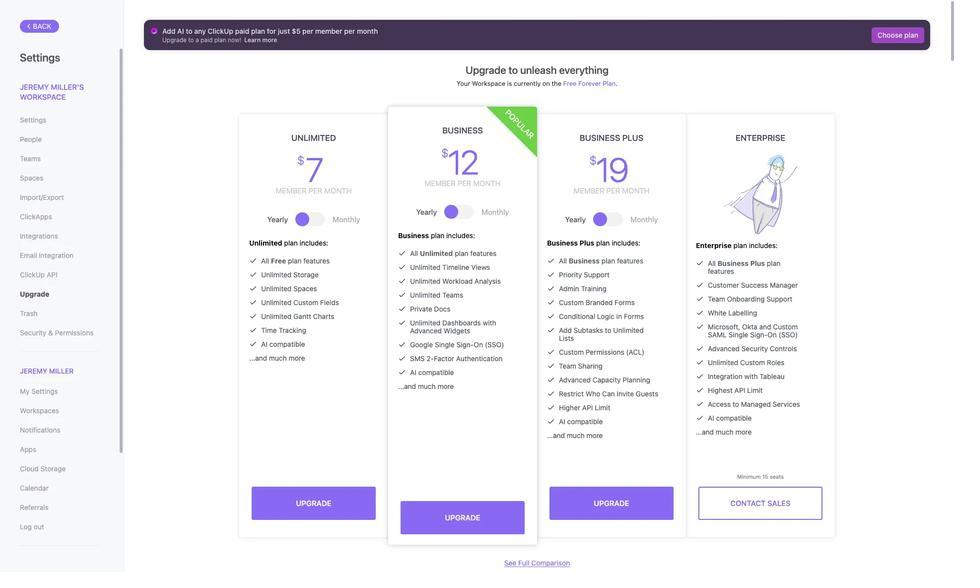 Task type: describe. For each thing, give the bounding box(es) containing it.
1 vertical spatial single
[[435, 341, 455, 349]]

all for all unlimited plan features
[[410, 249, 418, 258]]

1 horizontal spatial monthly
[[482, 207, 509, 216]]

all business plus plan features
[[708, 259, 781, 276]]

higher api limit
[[559, 404, 611, 412]]

1 horizontal spatial paid
[[235, 27, 249, 35]]

$ for 12
[[441, 146, 447, 160]]

miller's
[[51, 82, 84, 91]]

member inside add ai to any clickup paid plan for just $5 per member per month upgrade to a paid plan now! learn more
[[315, 27, 342, 35]]

sign- inside microsoft, okta and custom saml single sign-on (sso)
[[750, 331, 768, 339]]

seats
[[770, 474, 784, 480]]

your
[[457, 79, 470, 87]]

ai inside add ai to any clickup paid plan for just $5 per member per month upgrade to a paid plan now! learn more
[[177, 27, 184, 35]]

1 vertical spatial settings
[[20, 116, 46, 124]]

customer success manager
[[708, 281, 798, 289]]

private
[[410, 305, 432, 313]]

custom down advanced security controls
[[740, 358, 765, 367]]

compatible down the time tracking
[[269, 340, 305, 349]]

teams link
[[20, 150, 99, 167]]

see full comparison
[[504, 559, 570, 568]]

highest api limit
[[708, 386, 763, 395]]

workspaces link
[[20, 403, 99, 420]]

api for clickup
[[47, 271, 57, 279]]

access to managed services
[[708, 400, 800, 409]]

clickup inside settings element
[[20, 271, 45, 279]]

unlimited custom roles
[[708, 358, 785, 367]]

minimum 15 seats
[[737, 474, 784, 480]]

upgrade inside upgrade to unleash everything your workspace is currently on the free forever plan .
[[466, 64, 506, 76]]

workload
[[442, 277, 473, 285]]

api for higher
[[582, 404, 593, 412]]

15
[[762, 474, 768, 480]]

limit for higher api limit
[[595, 404, 611, 412]]

business for business plus
[[580, 133, 620, 143]]

limit for highest api limit
[[747, 386, 763, 395]]

upgrade to unleash everything your workspace is currently on the free forever plan .
[[457, 64, 618, 87]]

$ 7 member per month
[[276, 149, 352, 195]]

out
[[34, 523, 44, 531]]

controls
[[770, 345, 797, 353]]

add for add subtasks to unlimited lists
[[559, 326, 572, 335]]

notifications link
[[20, 422, 99, 439]]

unlimited workload analysis
[[410, 277, 501, 285]]

1 horizontal spatial yearly
[[416, 207, 437, 216]]

business for business plus plan includes:
[[547, 239, 578, 247]]

unlimited storage
[[261, 271, 319, 279]]

plan up all business plan features
[[596, 239, 610, 247]]

settings link
[[20, 112, 99, 129]]

much down the time tracking
[[269, 354, 287, 362]]

priority support
[[559, 271, 610, 279]]

month for 19
[[622, 186, 650, 195]]

ai compatible down the time tracking
[[261, 340, 305, 349]]

settings element
[[0, 0, 124, 572]]

includes: for business plan includes:
[[446, 231, 475, 240]]

notifications
[[20, 426, 60, 435]]

$ for 7
[[297, 153, 303, 167]]

guests
[[636, 390, 658, 398]]

yearly for 7
[[267, 215, 288, 224]]

email integration
[[20, 251, 74, 260]]

apps
[[20, 445, 36, 454]]

plan up timeline
[[455, 249, 469, 258]]

custom inside microsoft, okta and custom saml single sign-on (sso)
[[773, 323, 798, 331]]

microsoft, okta and custom saml single sign-on (sso)
[[708, 323, 798, 339]]

business plus plan includes:
[[547, 239, 641, 247]]

plan up all business plus plan features
[[734, 241, 747, 250]]

1 vertical spatial paid
[[201, 36, 213, 44]]

all for all business plus plan features
[[708, 259, 716, 268]]

custom branded forms
[[559, 298, 635, 307]]

unlimited for unlimited custom roles
[[708, 358, 738, 367]]

to inside upgrade to unleash everything your workspace is currently on the free forever plan .
[[509, 64, 518, 76]]

team for team onboarding support
[[708, 295, 725, 303]]

plan up the all free plan features
[[284, 239, 298, 247]]

sms 2-factor authentication
[[410, 355, 503, 363]]

much down access
[[716, 428, 734, 436]]

per for 12
[[458, 179, 471, 188]]

team sharing
[[559, 362, 603, 370]]

log
[[20, 523, 32, 531]]

plan down business plus plan includes: at right
[[602, 257, 615, 265]]

add subtasks to unlimited lists
[[559, 326, 644, 343]]

is
[[507, 79, 512, 87]]

upgrade link
[[20, 286, 99, 303]]

...and down time
[[249, 354, 267, 362]]

.
[[616, 79, 618, 87]]

plus for business plus plan includes:
[[580, 239, 594, 247]]

currently
[[514, 79, 541, 87]]

unlimited for unlimited timeline views
[[410, 263, 441, 272]]

features for all free plan features
[[304, 257, 330, 265]]

any
[[194, 27, 206, 35]]

to left any
[[186, 27, 192, 35]]

&
[[48, 329, 53, 337]]

google
[[410, 341, 433, 349]]

referrals link
[[20, 500, 99, 516]]

business up priority support
[[569, 257, 600, 265]]

month for 12
[[473, 179, 501, 188]]

invite
[[617, 390, 634, 398]]

miller
[[49, 367, 74, 375]]

widgets
[[444, 327, 470, 335]]

permissions inside settings element
[[55, 329, 94, 337]]

all business plan features
[[559, 257, 643, 265]]

capacity
[[593, 376, 621, 384]]

just
[[278, 27, 290, 35]]

all for all business plan features
[[559, 257, 567, 265]]

custom down lists
[[559, 348, 584, 356]]

back
[[33, 22, 51, 30]]

advanced for advanced security controls
[[708, 345, 740, 353]]

everything
[[559, 64, 609, 76]]

now!
[[228, 36, 241, 44]]

contact
[[731, 499, 766, 508]]

can
[[602, 390, 615, 398]]

labelling
[[729, 309, 757, 317]]

popular
[[504, 108, 536, 140]]

integrations
[[20, 232, 58, 240]]

...and much more down access
[[696, 428, 752, 436]]

...and down access
[[696, 428, 714, 436]]

tableau
[[760, 372, 785, 381]]

yearly for 19
[[565, 215, 586, 224]]

more down higher api limit
[[587, 431, 603, 440]]

people
[[20, 135, 42, 143]]

teams inside 'link'
[[20, 154, 41, 163]]

my
[[20, 387, 30, 396]]

admin
[[559, 285, 579, 293]]

unlimited for unlimited dashboards with advanced widgets
[[410, 319, 441, 327]]

business for business
[[442, 126, 483, 136]]

plan
[[603, 79, 616, 87]]

1 vertical spatial forms
[[624, 312, 644, 321]]

0 horizontal spatial support
[[584, 271, 610, 279]]

choose
[[878, 31, 903, 39]]

1 horizontal spatial integration
[[708, 372, 743, 381]]

custom permissions (acl)
[[559, 348, 645, 356]]

monthly for 19
[[631, 215, 658, 224]]

dashboards
[[442, 319, 481, 327]]

add for add ai to any clickup paid plan for just $5 per member per month upgrade to a paid plan now! learn more
[[162, 27, 176, 35]]

higher
[[559, 404, 580, 412]]

single inside microsoft, okta and custom saml single sign-on (sso)
[[729, 331, 748, 339]]

plan right choose
[[905, 31, 919, 39]]

tracking
[[279, 326, 306, 335]]

log out link
[[20, 519, 99, 536]]

with inside 'unlimited dashboards with advanced widgets'
[[483, 319, 496, 327]]

advanced inside 'unlimited dashboards with advanced widgets'
[[410, 327, 442, 335]]

compatible down access
[[716, 414, 752, 423]]

custom up the gantt
[[294, 298, 318, 307]]

see
[[504, 559, 516, 568]]

analysis
[[475, 277, 501, 285]]

unlimited plan includes:
[[249, 239, 328, 247]]

clickapps
[[20, 213, 52, 221]]

subtasks
[[574, 326, 603, 335]]

docs
[[434, 305, 451, 313]]

training
[[581, 285, 607, 293]]

on inside microsoft, okta and custom saml single sign-on (sso)
[[768, 331, 777, 339]]

customer
[[708, 281, 739, 289]]

ai compatible down higher api limit
[[559, 418, 603, 426]]

ai down time
[[261, 340, 268, 349]]

unlimited for unlimited
[[291, 133, 336, 143]]

compatible down higher api limit
[[567, 418, 603, 426]]

the
[[552, 79, 562, 87]]

advanced capacity planning
[[559, 376, 650, 384]]

includes: for unlimited plan includes:
[[300, 239, 328, 247]]

all unlimited plan features
[[410, 249, 497, 258]]

1 horizontal spatial teams
[[442, 291, 463, 299]]

to left a
[[188, 36, 194, 44]]

priority
[[559, 271, 582, 279]]



Task type: vqa. For each thing, say whether or not it's contained in the screenshot.
19
yes



Task type: locate. For each thing, give the bounding box(es) containing it.
add
[[162, 27, 176, 35], [559, 326, 572, 335]]

0 horizontal spatial spaces
[[20, 174, 43, 182]]

to inside add subtasks to unlimited lists
[[605, 326, 612, 335]]

member for 12
[[425, 179, 456, 188]]

clickup down email at the left
[[20, 271, 45, 279]]

0 horizontal spatial (sso)
[[485, 341, 504, 349]]

sharing
[[578, 362, 603, 370]]

(sso) inside microsoft, okta and custom saml single sign-on (sso)
[[779, 331, 798, 339]]

on
[[768, 331, 777, 339], [474, 341, 483, 349]]

saml
[[708, 331, 727, 339]]

2 vertical spatial settings
[[31, 387, 58, 396]]

0 vertical spatial workspace
[[472, 79, 505, 87]]

0 horizontal spatial workspace
[[20, 92, 66, 101]]

teams down the unlimited workload analysis
[[442, 291, 463, 299]]

month inside $ 19 member per month
[[622, 186, 650, 195]]

settings inside "link"
[[31, 387, 58, 396]]

custom right and
[[773, 323, 798, 331]]

1 vertical spatial support
[[767, 295, 793, 303]]

comparison
[[531, 559, 570, 568]]

forms up in
[[615, 298, 635, 307]]

plan up all unlimited plan features
[[431, 231, 445, 240]]

0 vertical spatial jeremy
[[20, 82, 49, 91]]

1 vertical spatial spaces
[[294, 285, 317, 293]]

security left &
[[20, 329, 46, 337]]

1 vertical spatial free
[[271, 257, 286, 265]]

ai down access
[[708, 414, 714, 423]]

business for business plan includes:
[[398, 231, 429, 240]]

1 horizontal spatial permissions
[[586, 348, 624, 356]]

workspace down miller's at left top
[[20, 92, 66, 101]]

1 horizontal spatial add
[[559, 326, 572, 335]]

api down who
[[582, 404, 593, 412]]

security & permissions link
[[20, 325, 99, 342]]

choose plan
[[878, 31, 919, 39]]

1 horizontal spatial workspace
[[472, 79, 505, 87]]

0 horizontal spatial teams
[[20, 154, 41, 163]]

0 vertical spatial paid
[[235, 27, 249, 35]]

all for all free plan features
[[261, 257, 269, 265]]

on up controls
[[768, 331, 777, 339]]

permissions right &
[[55, 329, 94, 337]]

unlimited spaces
[[261, 285, 317, 293]]

support up training
[[584, 271, 610, 279]]

time
[[261, 326, 277, 335]]

limit down can
[[595, 404, 611, 412]]

free forever plan link
[[563, 79, 616, 87]]

storage down apps link
[[41, 465, 66, 473]]

more down for
[[262, 36, 277, 44]]

yearly
[[416, 207, 437, 216], [267, 215, 288, 224], [565, 215, 586, 224]]

private docs
[[410, 305, 451, 313]]

month inside add ai to any clickup paid plan for just $5 per member per month upgrade to a paid plan now! learn more
[[357, 27, 378, 35]]

0 horizontal spatial advanced
[[410, 327, 442, 335]]

1 vertical spatial enterprise
[[696, 241, 732, 250]]

1 vertical spatial on
[[474, 341, 483, 349]]

1 vertical spatial teams
[[442, 291, 463, 299]]

0 vertical spatial forms
[[615, 298, 635, 307]]

with down unlimited custom roles
[[745, 372, 758, 381]]

custom down the admin
[[559, 298, 584, 307]]

permissions down add subtasks to unlimited lists
[[586, 348, 624, 356]]

plus for business plus
[[622, 133, 644, 143]]

0 vertical spatial clickup
[[208, 27, 233, 35]]

compatible down the "2-"
[[418, 368, 454, 377]]

integration inside email integration link
[[39, 251, 74, 260]]

1 vertical spatial security
[[742, 345, 768, 353]]

1 horizontal spatial support
[[767, 295, 793, 303]]

ai compatible down access
[[708, 414, 752, 423]]

advanced for advanced capacity planning
[[559, 376, 591, 384]]

0 vertical spatial plus
[[622, 133, 644, 143]]

business inside all business plus plan features
[[718, 259, 749, 268]]

0 horizontal spatial $
[[297, 153, 303, 167]]

to up is
[[509, 64, 518, 76]]

much down the "2-"
[[418, 382, 436, 391]]

plus up all business plan features
[[580, 239, 594, 247]]

yearly up business plus plan includes: at right
[[565, 215, 586, 224]]

storage inside settings element
[[41, 465, 66, 473]]

0 horizontal spatial clickup
[[20, 271, 45, 279]]

clickup api link
[[20, 267, 99, 284]]

free inside upgrade to unleash everything your workspace is currently on the free forever plan .
[[563, 79, 577, 87]]

0 vertical spatial security
[[20, 329, 46, 337]]

0 vertical spatial advanced
[[410, 327, 442, 335]]

unlimited gantt charts
[[261, 312, 334, 321]]

per inside $ 12 member per month
[[458, 179, 471, 188]]

0 vertical spatial limit
[[747, 386, 763, 395]]

spaces up unlimited custom fields
[[294, 285, 317, 293]]

storage for unlimited storage
[[294, 271, 319, 279]]

support down manager
[[767, 295, 793, 303]]

0 vertical spatial enterprise
[[736, 133, 785, 143]]

1 horizontal spatial storage
[[294, 271, 319, 279]]

$ 12 member per month
[[425, 142, 501, 188]]

advanced security controls
[[708, 345, 797, 353]]

2 horizontal spatial yearly
[[565, 215, 586, 224]]

plan up unlimited storage
[[288, 257, 302, 265]]

unlimited inside 'unlimited dashboards with advanced widgets'
[[410, 319, 441, 327]]

jeremy miller
[[20, 367, 74, 375]]

business up all unlimited plan features
[[398, 231, 429, 240]]

ai down higher
[[559, 418, 565, 426]]

team left sharing
[[559, 362, 576, 370]]

0 horizontal spatial with
[[483, 319, 496, 327]]

0 horizontal spatial sign-
[[457, 341, 474, 349]]

settings down back link at the left top of page
[[20, 51, 60, 64]]

to down highest api limit
[[733, 400, 739, 409]]

white
[[708, 309, 727, 317]]

...and much more down the time tracking
[[249, 354, 305, 362]]

2 horizontal spatial $
[[590, 153, 595, 167]]

cloud storage
[[20, 465, 66, 473]]

includes: up all business plan features
[[612, 239, 641, 247]]

0 vertical spatial sign-
[[750, 331, 768, 339]]

plus inside all business plus plan features
[[750, 259, 765, 268]]

1 vertical spatial (sso)
[[485, 341, 504, 349]]

business up the priority
[[547, 239, 578, 247]]

1 horizontal spatial enterprise
[[736, 133, 785, 143]]

paid up now!
[[235, 27, 249, 35]]

unlimited for unlimited storage
[[261, 271, 292, 279]]

1 vertical spatial storage
[[41, 465, 66, 473]]

0 vertical spatial on
[[768, 331, 777, 339]]

features
[[470, 249, 497, 258], [304, 257, 330, 265], [617, 257, 643, 265], [708, 267, 734, 276]]

1 horizontal spatial (sso)
[[779, 331, 798, 339]]

0 horizontal spatial add
[[162, 27, 176, 35]]

all up the priority
[[559, 257, 567, 265]]

unlimited for unlimited teams
[[410, 291, 441, 299]]

unlimited for unlimited spaces
[[261, 285, 292, 293]]

member
[[315, 27, 342, 35], [425, 179, 456, 188], [276, 186, 307, 195], [574, 186, 605, 195]]

logic
[[597, 312, 615, 321]]

forms right in
[[624, 312, 644, 321]]

$ inside $ 12 member per month
[[441, 146, 447, 160]]

advanced up google
[[410, 327, 442, 335]]

includes: up the all free plan features
[[300, 239, 328, 247]]

workspace inside jeremy miller's workspace
[[20, 92, 66, 101]]

0 horizontal spatial permissions
[[55, 329, 94, 337]]

security
[[20, 329, 46, 337], [742, 345, 768, 353]]

more down factor
[[438, 382, 454, 391]]

unlimited custom fields
[[261, 298, 339, 307]]

1 horizontal spatial single
[[729, 331, 748, 339]]

1 horizontal spatial on
[[768, 331, 777, 339]]

clickup inside add ai to any clickup paid plan for just $5 per member per month upgrade to a paid plan now! learn more
[[208, 27, 233, 35]]

jeremy for jeremy miller
[[20, 367, 47, 375]]

in
[[616, 312, 622, 321]]

monthly for 7
[[333, 215, 360, 224]]

sign-
[[750, 331, 768, 339], [457, 341, 474, 349]]

plan up learn
[[251, 27, 265, 35]]

add inside add subtasks to unlimited lists
[[559, 326, 572, 335]]

19
[[596, 149, 627, 189]]

teams down people
[[20, 154, 41, 163]]

ai
[[177, 27, 184, 35], [261, 340, 268, 349], [410, 368, 417, 377], [708, 414, 714, 423], [559, 418, 565, 426]]

api
[[47, 271, 57, 279], [735, 386, 745, 395], [582, 404, 593, 412]]

$ left 7
[[297, 153, 303, 167]]

unlimited for unlimited custom fields
[[261, 298, 292, 307]]

includes: for enterprise plan includes:
[[749, 241, 778, 250]]

google single sign-on (sso)
[[410, 341, 504, 349]]

integration with tableau
[[708, 372, 785, 381]]

sign- up advanced security controls
[[750, 331, 768, 339]]

1 vertical spatial limit
[[595, 404, 611, 412]]

advanced down saml
[[708, 345, 740, 353]]

free up unlimited storage
[[271, 257, 286, 265]]

1 vertical spatial sign-
[[457, 341, 474, 349]]

per inside $ 7 member per month
[[309, 186, 322, 195]]

1 horizontal spatial sign-
[[750, 331, 768, 339]]

enterprise for enterprise plan includes:
[[696, 241, 732, 250]]

0 vertical spatial with
[[483, 319, 496, 327]]

member inside $ 19 member per month
[[574, 186, 605, 195]]

calendar
[[20, 484, 49, 493]]

okta
[[742, 323, 758, 331]]

calendar link
[[20, 480, 99, 497]]

1 vertical spatial clickup
[[20, 271, 45, 279]]

security inside settings element
[[20, 329, 46, 337]]

member for 7
[[276, 186, 307, 195]]

storage down the all free plan features
[[294, 271, 319, 279]]

0 vertical spatial spaces
[[20, 174, 43, 182]]

spaces inside settings element
[[20, 174, 43, 182]]

free right the
[[563, 79, 577, 87]]

unlimited dashboards with advanced widgets
[[410, 319, 496, 335]]

onboarding
[[727, 295, 765, 303]]

fields
[[320, 298, 339, 307]]

planning
[[623, 376, 650, 384]]

$5
[[292, 27, 301, 35]]

upgrade inside add ai to any clickup paid plan for just $5 per member per month upgrade to a paid plan now! learn more
[[162, 36, 187, 44]]

features up 'views'
[[470, 249, 497, 258]]

ai left any
[[177, 27, 184, 35]]

0 horizontal spatial team
[[559, 362, 576, 370]]

minimum
[[737, 474, 761, 480]]

see full comparison link
[[504, 559, 570, 568]]

1 vertical spatial permissions
[[586, 348, 624, 356]]

roles
[[767, 358, 785, 367]]

...and
[[249, 354, 267, 362], [398, 382, 416, 391], [696, 428, 714, 436], [547, 431, 565, 440]]

$ for 19
[[590, 153, 595, 167]]

contact sales
[[731, 499, 791, 508]]

add inside add ai to any clickup paid plan for just $5 per member per month upgrade to a paid plan now! learn more
[[162, 27, 176, 35]]

(acl)
[[626, 348, 645, 356]]

per inside $ 19 member per month
[[607, 186, 620, 195]]

unlimited timeline views
[[410, 263, 490, 272]]

$ inside $ 19 member per month
[[590, 153, 595, 167]]

unlimited for unlimited plan includes:
[[249, 239, 282, 247]]

0 horizontal spatial enterprise
[[696, 241, 732, 250]]

$ left 19
[[590, 153, 595, 167]]

1 horizontal spatial advanced
[[559, 376, 591, 384]]

enterprise image
[[724, 155, 797, 234]]

a
[[196, 36, 199, 44]]

0 vertical spatial api
[[47, 271, 57, 279]]

authentication
[[456, 355, 503, 363]]

0 horizontal spatial plus
[[580, 239, 594, 247]]

workspace inside upgrade to unleash everything your workspace is currently on the free forever plan .
[[472, 79, 505, 87]]

business up "12"
[[442, 126, 483, 136]]

paid right a
[[201, 36, 213, 44]]

month inside $ 12 member per month
[[473, 179, 501, 188]]

who
[[586, 390, 600, 398]]

1 vertical spatial add
[[559, 326, 572, 335]]

1 horizontal spatial $
[[441, 146, 447, 160]]

restrict who can invite guests
[[559, 390, 658, 398]]

12
[[448, 142, 478, 182]]

log out
[[20, 523, 44, 531]]

unlimited for unlimited workload analysis
[[410, 277, 441, 285]]

1 horizontal spatial team
[[708, 295, 725, 303]]

advanced
[[410, 327, 442, 335], [708, 345, 740, 353], [559, 376, 591, 384]]

0 horizontal spatial storage
[[41, 465, 66, 473]]

0 horizontal spatial on
[[474, 341, 483, 349]]

more down access to managed services
[[736, 428, 752, 436]]

sms
[[410, 355, 425, 363]]

team onboarding support
[[708, 295, 793, 303]]

api inside clickup api link
[[47, 271, 57, 279]]

1 vertical spatial workspace
[[20, 92, 66, 101]]

forms
[[615, 298, 635, 307], [624, 312, 644, 321]]

clickup up now!
[[208, 27, 233, 35]]

month
[[357, 27, 378, 35], [473, 179, 501, 188], [324, 186, 352, 195], [622, 186, 650, 195]]

with
[[483, 319, 496, 327], [745, 372, 758, 381]]

jeremy left miller's at left top
[[20, 82, 49, 91]]

jeremy for jeremy miller's workspace
[[20, 82, 49, 91]]

...and much more down higher
[[547, 431, 603, 440]]

factor
[[434, 355, 454, 363]]

0 horizontal spatial free
[[271, 257, 286, 265]]

business plan includes:
[[398, 231, 475, 240]]

conditional logic in forms
[[559, 312, 644, 321]]

per for 7
[[309, 186, 322, 195]]

spaces up import/export
[[20, 174, 43, 182]]

2 horizontal spatial advanced
[[708, 345, 740, 353]]

all inside all business plus plan features
[[708, 259, 716, 268]]

jeremy miller's workspace
[[20, 82, 84, 101]]

jeremy inside jeremy miller's workspace
[[20, 82, 49, 91]]

features for all unlimited plan features
[[470, 249, 497, 258]]

services
[[773, 400, 800, 409]]

$ inside $ 7 member per month
[[297, 153, 303, 167]]

month inside $ 7 member per month
[[324, 186, 352, 195]]

advanced up restrict
[[559, 376, 591, 384]]

upgrade inside settings element
[[20, 290, 49, 298]]

0 vertical spatial integration
[[39, 251, 74, 260]]

0 horizontal spatial api
[[47, 271, 57, 279]]

0 vertical spatial teams
[[20, 154, 41, 163]]

1 horizontal spatial spaces
[[294, 285, 317, 293]]

0 horizontal spatial integration
[[39, 251, 74, 260]]

member inside $ 7 member per month
[[276, 186, 307, 195]]

settings right my
[[31, 387, 58, 396]]

includes: up all business plus plan features
[[749, 241, 778, 250]]

team for team sharing
[[559, 362, 576, 370]]

unlimited for unlimited gantt charts
[[261, 312, 292, 321]]

0 vertical spatial storage
[[294, 271, 319, 279]]

unlimited inside add subtasks to unlimited lists
[[613, 326, 644, 335]]

yearly up the 'business plan includes:'
[[416, 207, 437, 216]]

month for 7
[[324, 186, 352, 195]]

features for all business plan features
[[617, 257, 643, 265]]

features inside all business plus plan features
[[708, 267, 734, 276]]

full
[[518, 559, 530, 568]]

much down higher
[[567, 431, 585, 440]]

2 horizontal spatial plus
[[750, 259, 765, 268]]

1 vertical spatial advanced
[[708, 345, 740, 353]]

add down "conditional"
[[559, 326, 572, 335]]

1 vertical spatial plus
[[580, 239, 594, 247]]

more inside add ai to any clickup paid plan for just $5 per member per month upgrade to a paid plan now! learn more
[[262, 36, 277, 44]]

business up 19
[[580, 133, 620, 143]]

business
[[442, 126, 483, 136], [580, 133, 620, 143], [398, 231, 429, 240], [547, 239, 578, 247], [569, 257, 600, 265], [718, 259, 749, 268]]

0 horizontal spatial single
[[435, 341, 455, 349]]

teams
[[20, 154, 41, 163], [442, 291, 463, 299]]

plan inside all business plus plan features
[[767, 259, 781, 268]]

learn
[[244, 36, 261, 44]]

plan left now!
[[214, 36, 226, 44]]

includes: up all unlimited plan features
[[446, 231, 475, 240]]

features up unlimited storage
[[304, 257, 330, 265]]

single up factor
[[435, 341, 455, 349]]

integration
[[39, 251, 74, 260], [708, 372, 743, 381]]

1 horizontal spatial free
[[563, 79, 577, 87]]

2 vertical spatial api
[[582, 404, 593, 412]]

workspace left is
[[472, 79, 505, 87]]

plus up success
[[750, 259, 765, 268]]

admin training
[[559, 285, 607, 293]]

0 vertical spatial team
[[708, 295, 725, 303]]

$ 19 member per month
[[574, 149, 650, 195]]

1 horizontal spatial api
[[582, 404, 593, 412]]

team up white
[[708, 295, 725, 303]]

1 horizontal spatial plus
[[622, 133, 644, 143]]

...and down higher
[[547, 431, 565, 440]]

trash link
[[20, 305, 99, 322]]

1 vertical spatial integration
[[708, 372, 743, 381]]

paid
[[235, 27, 249, 35], [201, 36, 213, 44]]

0 vertical spatial settings
[[20, 51, 60, 64]]

security & permissions
[[20, 329, 94, 337]]

features down business plus plan includes: at right
[[617, 257, 643, 265]]

member for 19
[[574, 186, 605, 195]]

per for 19
[[607, 186, 620, 195]]

1 horizontal spatial with
[[745, 372, 758, 381]]

settings up people
[[20, 116, 46, 124]]

sign- down the widgets at the bottom of the page
[[457, 341, 474, 349]]

storage for cloud storage
[[41, 465, 66, 473]]

success
[[741, 281, 768, 289]]

yearly up unlimited plan includes: at top left
[[267, 215, 288, 224]]

0 horizontal spatial limit
[[595, 404, 611, 412]]

for
[[267, 27, 276, 35]]

cloud
[[20, 465, 39, 473]]

member inside $ 12 member per month
[[425, 179, 456, 188]]

2 vertical spatial advanced
[[559, 376, 591, 384]]

...and down sms
[[398, 382, 416, 391]]

more down tracking
[[289, 354, 305, 362]]

enterprise for enterprise
[[736, 133, 785, 143]]

team
[[708, 295, 725, 303], [559, 362, 576, 370]]

0 horizontal spatial monthly
[[333, 215, 360, 224]]

0 vertical spatial permissions
[[55, 329, 94, 337]]

1 horizontal spatial clickup
[[208, 27, 233, 35]]

my settings
[[20, 387, 58, 396]]

0 vertical spatial free
[[563, 79, 577, 87]]

ai compatible down the "2-"
[[410, 368, 454, 377]]

(sso) up controls
[[779, 331, 798, 339]]

0 vertical spatial single
[[729, 331, 748, 339]]

api for highest
[[735, 386, 745, 395]]

...and much more down the "2-"
[[398, 382, 454, 391]]

api down email integration
[[47, 271, 57, 279]]

1 vertical spatial jeremy
[[20, 367, 47, 375]]

1 vertical spatial with
[[745, 372, 758, 381]]

ai down sms
[[410, 368, 417, 377]]

integrations link
[[20, 228, 99, 245]]

single up advanced security controls
[[729, 331, 748, 339]]

jeremy up my settings
[[20, 367, 47, 375]]

1 jeremy from the top
[[20, 82, 49, 91]]

2 jeremy from the top
[[20, 367, 47, 375]]



